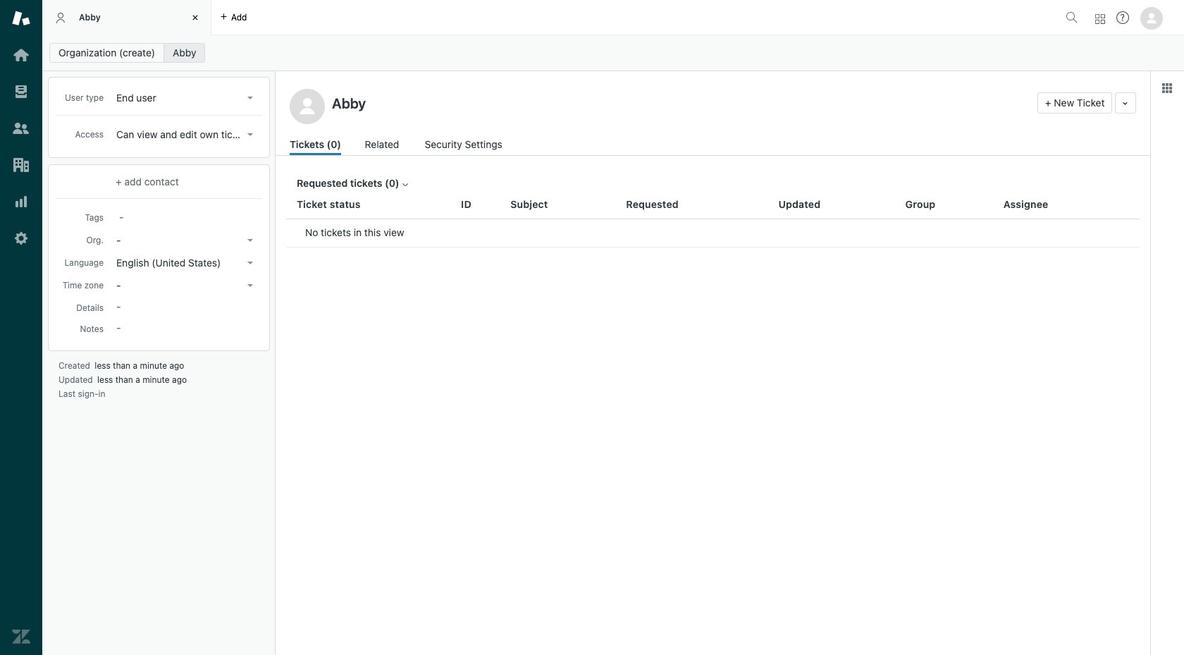 Task type: locate. For each thing, give the bounding box(es) containing it.
1 arrow down image from the top
[[247, 133, 253, 136]]

zendesk support image
[[12, 9, 30, 27]]

grid
[[276, 190, 1151, 655]]

get started image
[[12, 46, 30, 64]]

admin image
[[12, 229, 30, 247]]

None text field
[[328, 92, 1032, 114]]

1 vertical spatial arrow down image
[[247, 262, 253, 264]]

2 vertical spatial arrow down image
[[247, 284, 253, 287]]

close image
[[188, 11, 202, 25]]

2 arrow down image from the top
[[247, 239, 253, 242]]

customers image
[[12, 119, 30, 137]]

tab
[[42, 0, 212, 35]]

reporting image
[[12, 192, 30, 211]]

apps image
[[1162, 82, 1173, 94]]

0 vertical spatial arrow down image
[[247, 133, 253, 136]]

arrow down image
[[247, 97, 253, 99], [247, 239, 253, 242], [247, 284, 253, 287]]

0 vertical spatial arrow down image
[[247, 97, 253, 99]]

1 arrow down image from the top
[[247, 97, 253, 99]]

arrow down image
[[247, 133, 253, 136], [247, 262, 253, 264]]

secondary element
[[42, 39, 1185, 67]]

1 vertical spatial arrow down image
[[247, 239, 253, 242]]



Task type: vqa. For each thing, say whether or not it's contained in the screenshot.
the 'Video Thumbnail'
no



Task type: describe. For each thing, give the bounding box(es) containing it.
organizations image
[[12, 156, 30, 174]]

get help image
[[1117, 11, 1130, 24]]

zendesk products image
[[1096, 14, 1106, 24]]

zendesk image
[[12, 628, 30, 646]]

views image
[[12, 82, 30, 101]]

2 arrow down image from the top
[[247, 262, 253, 264]]

tabs tab list
[[42, 0, 1061, 35]]

main element
[[0, 0, 42, 655]]

3 arrow down image from the top
[[247, 284, 253, 287]]

- field
[[114, 209, 259, 224]]



